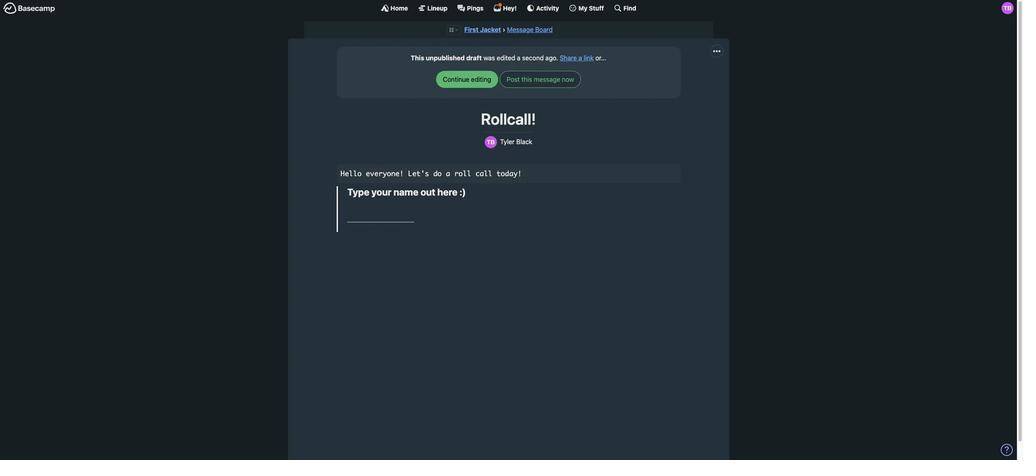 Task type: locate. For each thing, give the bounding box(es) containing it.
› message board
[[503, 26, 553, 33]]

unpublished
[[426, 55, 465, 62]]

message board link
[[507, 26, 553, 33]]

tyler black
[[500, 138, 532, 146]]

a
[[517, 55, 521, 62], [579, 55, 582, 62], [446, 169, 450, 178]]

jacket
[[480, 26, 501, 33]]

out
[[421, 187, 435, 198]]

continue editing
[[443, 76, 491, 83]]

1 horizontal spatial a
[[517, 55, 521, 62]]

hello everyone! let's do a roll call today!
[[341, 169, 522, 178]]

name
[[394, 187, 419, 198]]

everyone!
[[366, 169, 404, 178]]

first jacket
[[464, 26, 501, 33]]

call
[[476, 169, 492, 178]]

pings
[[467, 4, 484, 12]]

lineup link
[[418, 4, 448, 12]]

black
[[516, 138, 532, 146]]

hey!
[[503, 4, 517, 12]]

main element
[[0, 0, 1017, 16]]

your
[[371, 187, 392, 198]]

activity
[[536, 4, 559, 12]]

stuff
[[589, 4, 604, 12]]

a second ago element
[[517, 55, 556, 62]]

home
[[391, 4, 408, 12]]

a right the edited
[[517, 55, 521, 62]]

a right do
[[446, 169, 450, 178]]

link
[[584, 55, 594, 62]]

first
[[464, 26, 479, 33]]

find button
[[614, 4, 636, 12]]

continue editing link
[[436, 71, 498, 88]]

tyler
[[500, 138, 515, 146]]

a left link at the top of the page
[[579, 55, 582, 62]]

ago
[[545, 55, 556, 62]]

tyler black image
[[1002, 2, 1014, 14]]

›
[[503, 26, 505, 33]]

find
[[624, 4, 636, 12]]

pings button
[[457, 4, 484, 12]]

or…
[[596, 55, 606, 62]]

home link
[[381, 4, 408, 12]]

share
[[560, 55, 577, 62]]

type
[[347, 187, 369, 198]]

editing
[[471, 76, 491, 83]]

None submit
[[500, 71, 581, 88]]



Task type: vqa. For each thing, say whether or not it's contained in the screenshot.
Jer Mill image
no



Task type: describe. For each thing, give the bounding box(es) containing it.
let's
[[408, 169, 429, 178]]

lineup
[[427, 4, 448, 12]]

do
[[433, 169, 442, 178]]

this unpublished draft was edited a second ago . share a link or…
[[411, 55, 606, 62]]

:)
[[460, 187, 466, 198]]

hey! button
[[493, 3, 517, 12]]

first jacket link
[[464, 26, 501, 33]]

message
[[507, 26, 534, 33]]

board
[[535, 26, 553, 33]]

my
[[579, 4, 588, 12]]

draft
[[466, 55, 482, 62]]

share a link link
[[560, 55, 594, 62]]

was
[[484, 55, 495, 62]]

switch accounts image
[[3, 2, 55, 15]]

2 horizontal spatial a
[[579, 55, 582, 62]]

continue
[[443, 76, 469, 83]]

today!
[[497, 169, 522, 178]]

this
[[411, 55, 424, 62]]

edited
[[497, 55, 515, 62]]

tyler black image
[[485, 136, 497, 148]]

0 horizontal spatial a
[[446, 169, 450, 178]]

roll
[[454, 169, 471, 178]]

type your name out here :)
[[347, 187, 466, 198]]

hello
[[341, 169, 362, 178]]

rollcall!
[[481, 110, 536, 128]]

here
[[437, 187, 458, 198]]

my stuff button
[[569, 4, 604, 12]]

.
[[556, 55, 558, 62]]

my stuff
[[579, 4, 604, 12]]

second
[[522, 55, 544, 62]]

activity link
[[527, 4, 559, 12]]



